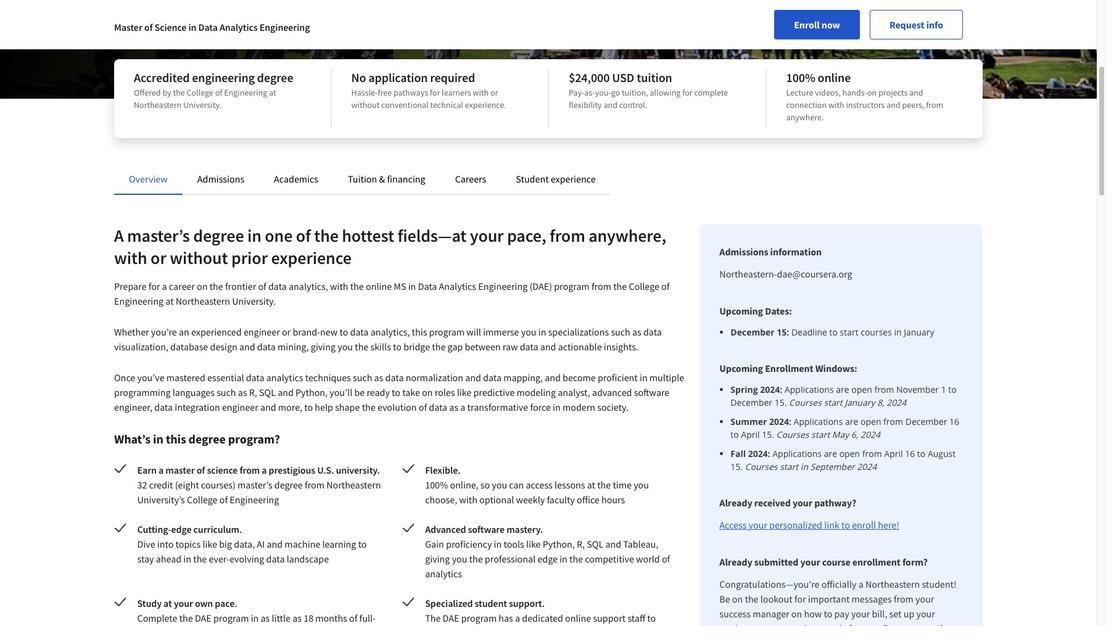 Task type: locate. For each thing, give the bounding box(es) containing it.
1 list item from the top
[[731, 326, 964, 339]]

r, up the program? at bottom left
[[249, 386, 257, 399]]

1 horizontal spatial such
[[353, 372, 373, 384]]

2 vertical spatial 15.
[[731, 461, 743, 473]]

the inside the accredited engineering degree offered by the college of engineering at northeastern university.
[[173, 87, 185, 98]]

0 vertical spatial or
[[491, 87, 499, 98]]

the right complete
[[179, 612, 193, 625]]

applications inside applications are open from december 16 to april 15.
[[794, 416, 844, 428]]

2024: for summer 2024:
[[770, 416, 792, 428]]

to inside applications are open from april 16 to august 15.
[[918, 448, 926, 460]]

in right the courses
[[895, 327, 902, 338]]

0 horizontal spatial analytics,
[[289, 280, 328, 293]]

1 vertical spatial master's
[[238, 479, 273, 491]]

0 vertical spatial 16
[[950, 416, 960, 428]]

with up experience.
[[473, 87, 489, 98]]

experience
[[551, 173, 596, 185], [271, 247, 352, 269]]

analytics, inside whether you're an experienced engineer or brand-new to data analytics, this program will immerse you in specializations such as data visualization, database design and data mining, giving you the skills to bridge the gap between raw data and actionable insights.
[[371, 326, 410, 338]]

control.
[[620, 99, 648, 111]]

the right by at the top left
[[173, 87, 185, 98]]

list item containing december 15:
[[731, 326, 964, 339]]

1 vertical spatial april
[[885, 448, 904, 460]]

or up mining,
[[282, 326, 291, 338]]

0 vertical spatial analytics,
[[289, 280, 328, 293]]

society.
[[598, 401, 629, 414]]

giving down new
[[311, 341, 336, 353]]

data right frontier
[[269, 280, 287, 293]]

with down online,
[[460, 494, 478, 506]]

you right the so
[[492, 479, 508, 491]]

and inside the cutting-edge curriculum. dive into topics like big data, ai and machine learning to stay ahead in the ever-evolving data landscape
[[267, 538, 283, 551]]

insights.
[[604, 341, 639, 353]]

2 list item from the top
[[731, 383, 964, 409]]

0 horizontal spatial april
[[742, 429, 760, 441]]

like down mastery.
[[527, 538, 541, 551]]

list item down windows:
[[731, 383, 964, 409]]

choose,
[[426, 494, 458, 506]]

2024 down 6,
[[858, 461, 878, 473]]

0 horizontal spatial 16
[[906, 448, 916, 460]]

6,
[[852, 429, 859, 441]]

2024 right 6,
[[861, 429, 881, 441]]

2 vertical spatial college
[[187, 494, 218, 506]]

1 vertical spatial 15.
[[763, 429, 775, 441]]

and left get
[[791, 623, 807, 627]]

mastery.
[[507, 524, 543, 536]]

open down 6,
[[840, 448, 861, 460]]

0 vertical spatial this
[[412, 326, 427, 338]]

and right design
[[240, 341, 255, 353]]

languages
[[173, 386, 215, 399]]

as inside whether you're an experienced engineer or brand-new to data analytics, this program will immerse you in specializations such as data visualization, database design and data mining, giving you the skills to bridge the gap between raw data and actionable insights.
[[633, 326, 642, 338]]

from inside applications are open from december 16 to april 15.
[[884, 416, 904, 428]]

0 vertical spatial upcoming
[[720, 305, 764, 317]]

to inside the cutting-edge curriculum. dive into topics like big data, ai and machine learning to stay ahead in the ever-evolving data landscape
[[358, 538, 367, 551]]

16 up august
[[950, 416, 960, 428]]

once
[[114, 372, 135, 384]]

0 horizontal spatial software
[[468, 524, 505, 536]]

list item
[[731, 326, 964, 339], [731, 383, 964, 409], [731, 416, 964, 441], [731, 448, 964, 474]]

0 vertical spatial open
[[852, 384, 873, 396]]

academics
[[274, 173, 319, 185]]

evolution
[[378, 401, 417, 414]]

without down hassle-
[[352, 99, 380, 111]]

here!
[[879, 519, 900, 532]]

on right take
[[422, 386, 433, 399]]

are for may
[[846, 416, 859, 428]]

1 vertical spatial analytics
[[426, 568, 462, 580]]

list containing spring 2024:
[[725, 383, 964, 474]]

like inside advanced software mastery. gain proficiency in tools like python, r, sql and tableau, giving you the professional edge  in the competitive world of analytics
[[527, 538, 541, 551]]

student up has
[[475, 598, 507, 610]]

list item up windows:
[[731, 326, 964, 339]]

for up technical
[[430, 87, 440, 98]]

start left may
[[812, 429, 830, 441]]

applications up courses start in september 2024
[[773, 448, 822, 460]]

0 vertical spatial are
[[837, 384, 850, 396]]

northeastern down career
[[176, 295, 230, 307]]

the left hottest
[[314, 225, 339, 247]]

multiple
[[650, 372, 685, 384]]

3 list item from the top
[[731, 416, 964, 441]]

1 horizontal spatial analytics,
[[371, 326, 410, 338]]

2 already from the top
[[720, 556, 753, 569]]

and inside "$24,000 usd tuition pay-as-you-go tuition, allowing for complete flexibility and control."
[[604, 99, 618, 111]]

landscape
[[287, 553, 329, 566]]

0 vertical spatial 100%
[[787, 70, 816, 85]]

northeastern-
[[720, 268, 778, 280]]

1 already from the top
[[720, 497, 753, 509]]

0 vertical spatial student
[[475, 598, 507, 610]]

0 vertical spatial giving
[[311, 341, 336, 353]]

like left big on the left of the page
[[203, 538, 217, 551]]

engineer inside once you've mastered essential data analytics techniques such as data normalization and data mapping, and become proficient in multiple programming languages such as r, sql and python, you'll be ready to take on roles like predictive modeling analyst, advanced software engineer, data integration engineer and more, to help shape the evolution of data as a transformative force in modern society.
[[222, 401, 259, 414]]

university. down engineering
[[183, 99, 222, 111]]

1 horizontal spatial 16
[[950, 416, 960, 428]]

the up hours
[[598, 479, 611, 491]]

2 horizontal spatial or
[[491, 87, 499, 98]]

2 horizontal spatial online
[[818, 70, 852, 85]]

faculty
[[547, 494, 575, 506]]

15. inside applications are open from april 16 to august 15.
[[731, 461, 743, 473]]

ready for for
[[824, 623, 847, 627]]

in
[[189, 21, 197, 33], [248, 225, 262, 247], [409, 280, 416, 293], [539, 326, 547, 338], [895, 327, 902, 338], [640, 372, 648, 384], [553, 401, 561, 414], [153, 432, 163, 447], [801, 461, 809, 473], [494, 538, 502, 551], [184, 553, 191, 566], [560, 553, 568, 566], [251, 612, 259, 625]]

in inside whether you're an experienced engineer or brand-new to data analytics, this program will immerse you in specializations such as data visualization, database design and data mining, giving you the skills to bridge the gap between raw data and actionable insights.
[[539, 326, 547, 338]]

your left pace, on the top
[[470, 225, 504, 247]]

the up success
[[745, 593, 759, 606]]

2 vertical spatial or
[[282, 326, 291, 338]]

what's
[[114, 432, 151, 447]]

request info button
[[870, 10, 964, 40]]

fall
[[731, 448, 746, 460]]

0 horizontal spatial dae
[[195, 612, 212, 625]]

0 vertical spatial python,
[[296, 386, 328, 399]]

1 vertical spatial open
[[861, 416, 882, 428]]

a left the prestigious
[[262, 464, 267, 477]]

giving down gain
[[426, 553, 450, 566]]

courses for spring 2024:
[[790, 397, 822, 409]]

from inside congratulations—you're officially a northeastern student! be on the lookout for important messages from your success manager on how to pay your bill, set up your student account, and get ready for your first courses. if y
[[895, 593, 914, 606]]

student experience link
[[516, 173, 596, 185]]

1 vertical spatial such
[[353, 372, 373, 384]]

student inside specialized student support. the dae program has a dedicated online support staff to
[[475, 598, 507, 610]]

0 horizontal spatial student
[[475, 598, 507, 610]]

1 horizontal spatial without
[[352, 99, 380, 111]]

upcoming dates:
[[720, 305, 793, 317]]

0 horizontal spatial 100%
[[426, 479, 448, 491]]

submitted
[[755, 556, 799, 569]]

of inside the accredited engineering degree offered by the college of engineering at northeastern university.
[[215, 87, 222, 98]]

0 vertical spatial r,
[[249, 386, 257, 399]]

2 vertical spatial courses
[[746, 461, 778, 473]]

software inside advanced software mastery. gain proficiency in tools like python, r, sql and tableau, giving you the professional edge  in the competitive world of analytics
[[468, 524, 505, 536]]

from down applications are open from december 16 to april 15.
[[863, 448, 883, 460]]

program up gap
[[429, 326, 465, 338]]

to right staff
[[648, 612, 656, 625]]

1 vertical spatial sql
[[587, 538, 604, 551]]

predictive
[[474, 386, 515, 399]]

free
[[378, 87, 392, 98]]

help
[[315, 401, 333, 414]]

sql up competitive
[[587, 538, 604, 551]]

1 horizontal spatial or
[[282, 326, 291, 338]]

from right 'peers,' on the top
[[927, 99, 944, 111]]

start
[[841, 327, 859, 338], [825, 397, 843, 409], [812, 429, 830, 441], [780, 461, 799, 473]]

student
[[475, 598, 507, 610], [720, 623, 752, 627]]

anywhere,
[[589, 225, 667, 247]]

instructors
[[847, 99, 886, 111]]

integration
[[175, 401, 220, 414]]

1 horizontal spatial dae
[[443, 612, 460, 625]]

january
[[905, 327, 935, 338], [845, 397, 876, 409]]

degree inside earn a master of science from a prestigious u.s. university. 32 credit (eight courses) master's degree from northeastern university's college of engineering
[[275, 479, 303, 491]]

april inside applications are open from december 16 to april 15.
[[742, 429, 760, 441]]

of inside once you've mastered essential data analytics techniques such as data normalization and data mapping, and become proficient in multiple programming languages such as r, sql and python, you'll be ready to take on roles like predictive modeling analyst, advanced software engineer, data integration engineer and more, to help shape the evolution of data as a transformative force in modern society.
[[419, 401, 427, 414]]

sql
[[259, 386, 276, 399], [587, 538, 604, 551]]

tuition,
[[622, 87, 649, 98]]

2 vertical spatial applications
[[773, 448, 822, 460]]

0 horizontal spatial online
[[366, 280, 392, 293]]

applications down enrollment
[[785, 384, 834, 396]]

0 horizontal spatial ready
[[367, 386, 390, 399]]

dae inside specialized student support. the dae program has a dedicated online support staff to
[[443, 612, 460, 625]]

1 vertical spatial college
[[629, 280, 660, 293]]

degree down the prestigious
[[275, 479, 303, 491]]

the inside flexible. 100% online, so you can access lessons at the time you choose, with optional weekly faculty office hours
[[598, 479, 611, 491]]

program right '(dae)' at the left top of page
[[555, 280, 590, 293]]

to left pay
[[825, 608, 833, 620]]

1 horizontal spatial 15.
[[763, 429, 775, 441]]

0 horizontal spatial data
[[198, 21, 218, 33]]

northeastern down university.
[[327, 479, 381, 491]]

1 vertical spatial are
[[846, 416, 859, 428]]

open up the 'courses start january 8, 2024'
[[852, 384, 873, 396]]

university. down frontier
[[232, 295, 276, 307]]

1 horizontal spatial april
[[885, 448, 904, 460]]

to left august
[[918, 448, 926, 460]]

tuition
[[637, 70, 673, 85]]

analyst,
[[558, 386, 591, 399]]

1 horizontal spatial analytics
[[426, 568, 462, 580]]

4 list item from the top
[[731, 448, 964, 474]]

online left support
[[566, 612, 592, 625]]

from
[[927, 99, 944, 111], [550, 225, 586, 247], [592, 280, 612, 293], [875, 384, 895, 396], [884, 416, 904, 428], [863, 448, 883, 460], [240, 464, 260, 477], [305, 479, 325, 491], [895, 593, 914, 606]]

0 vertical spatial admissions
[[197, 173, 245, 185]]

in right the ms
[[409, 280, 416, 293]]

0 vertical spatial applications
[[785, 384, 834, 396]]

list item containing fall 2024:
[[731, 448, 964, 474]]

2 upcoming from the top
[[720, 362, 764, 375]]

degree right engineering
[[257, 70, 294, 85]]

1 vertical spatial software
[[468, 524, 505, 536]]

you inside advanced software mastery. gain proficiency in tools like python, r, sql and tableau, giving you the professional edge  in the competitive world of analytics
[[452, 553, 468, 566]]

1 horizontal spatial data
[[418, 280, 437, 293]]

mining,
[[278, 341, 309, 353]]

0 vertical spatial software
[[634, 386, 670, 399]]

1 vertical spatial ready
[[824, 623, 847, 627]]

complete
[[137, 612, 177, 625]]

spring
[[731, 384, 759, 396]]

open inside applications are open from december 16 to april 15.
[[861, 416, 882, 428]]

2 dae from the left
[[443, 612, 460, 625]]

between
[[465, 341, 501, 353]]

degree inside a master's degree in one of the hottest fields—at your pace, from anywhere, with or without prior experience
[[193, 225, 244, 247]]

with inside 100% online lecture videos, hands-on projects and connection with instructors and peers, from anywhere.
[[829, 99, 845, 111]]

1 horizontal spatial like
[[457, 386, 472, 399]]

0 vertical spatial analytics
[[220, 21, 258, 33]]

0 horizontal spatial sql
[[259, 386, 276, 399]]

specialized student support. the dae program has a dedicated online support staff to
[[426, 598, 656, 627]]

from inside 100% online lecture videos, hands-on projects and connection with instructors and peers, from anywhere.
[[927, 99, 944, 111]]

ready inside once you've mastered essential data analytics techniques such as data normalization and data mapping, and become proficient in multiple programming languages such as r, sql and python, you'll be ready to take on roles like predictive modeling analyst, advanced software engineer, data integration engineer and more, to help shape the evolution of data as a transformative force in modern society.
[[367, 386, 390, 399]]

0 horizontal spatial edge
[[171, 524, 192, 536]]

and up the modeling
[[545, 372, 561, 384]]

bill,
[[873, 608, 888, 620]]

0 vertical spatial edge
[[171, 524, 192, 536]]

admissions for admissions information
[[720, 246, 769, 258]]

are
[[837, 384, 850, 396], [846, 416, 859, 428], [825, 448, 838, 460]]

15. inside applications are open from december 16 to april 15.
[[763, 429, 775, 441]]

ahead
[[156, 553, 182, 566]]

essential
[[207, 372, 244, 384]]

to inside specialized student support. the dae program has a dedicated online support staff to
[[648, 612, 656, 625]]

in left little
[[251, 612, 259, 625]]

100%
[[787, 70, 816, 85], [426, 479, 448, 491]]

master
[[114, 21, 142, 33]]

bridge
[[404, 341, 430, 353]]

your
[[470, 225, 504, 247], [793, 497, 813, 509], [749, 519, 768, 532], [801, 556, 821, 569], [916, 593, 935, 606], [174, 598, 193, 610], [852, 608, 871, 620], [917, 608, 936, 620], [863, 623, 882, 627]]

dae down specialized
[[443, 612, 460, 625]]

are inside applications are open from april 16 to august 15.
[[825, 448, 838, 460]]

full-
[[360, 612, 376, 625]]

your down messages
[[852, 608, 871, 620]]

dedicated
[[522, 612, 564, 625]]

analytics, up brand-
[[289, 280, 328, 293]]

tools
[[504, 538, 525, 551]]

0 vertical spatial such
[[611, 326, 631, 338]]

from up the specializations
[[592, 280, 612, 293]]

into
[[157, 538, 174, 551]]

upcoming up spring
[[720, 362, 764, 375]]

for inside no application required hassle-free pathways for learners with or without conventional technical experience.
[[430, 87, 440, 98]]

college down 'anywhere,'
[[629, 280, 660, 293]]

pathway?
[[815, 497, 857, 509]]

from inside prepare for a career on the frontier of data analytics, with the online ms in data analytics engineering (dae) program from the college of engineering at northeastern university.
[[592, 280, 612, 293]]

data left mining,
[[257, 341, 276, 353]]

at inside the accredited engineering degree offered by the college of engineering at northeastern university.
[[269, 87, 276, 98]]

2024
[[887, 397, 907, 409], [861, 429, 881, 441], [858, 461, 878, 473]]

2 horizontal spatial 15.
[[775, 397, 787, 409]]

in inside "list"
[[801, 461, 809, 473]]

courses down summer 2024:
[[777, 429, 810, 441]]

you're
[[151, 326, 177, 338]]

are inside applications are open from december 16 to april 15.
[[846, 416, 859, 428]]

software inside once you've mastered essential data analytics techniques such as data normalization and data mapping, and become proficient in multiple programming languages such as r, sql and python, you'll be ready to take on roles like predictive modeling analyst, advanced software engineer, data integration engineer and more, to help shape the evolution of data as a transformative force in modern society.
[[634, 386, 670, 399]]

0 horizontal spatial january
[[845, 397, 876, 409]]

0 horizontal spatial analytics
[[220, 21, 258, 33]]

offered
[[134, 87, 161, 98]]

open
[[852, 384, 873, 396], [861, 416, 882, 428], [840, 448, 861, 460]]

university's
[[137, 494, 185, 506]]

engineer down 'essential'
[[222, 401, 259, 414]]

april down summer
[[742, 429, 760, 441]]

1 dae from the left
[[195, 612, 212, 625]]

2 vertical spatial online
[[566, 612, 592, 625]]

course
[[823, 556, 851, 569]]

april left august
[[885, 448, 904, 460]]

overview
[[129, 173, 168, 185]]

0 horizontal spatial master's
[[127, 225, 190, 247]]

1 vertical spatial analytics,
[[371, 326, 410, 338]]

a right has
[[516, 612, 521, 625]]

accredited
[[134, 70, 190, 85]]

competitive
[[585, 553, 635, 566]]

in inside the cutting-edge curriculum. dive into topics like big data, ai and machine learning to stay ahead in the ever-evolving data landscape
[[184, 553, 191, 566]]

1 vertical spatial edge
[[538, 553, 558, 566]]

courses start in september 2024
[[746, 461, 878, 473]]

data up predictive
[[483, 372, 502, 384]]

for inside "$24,000 usd tuition pay-as-you-go tuition, allowing for complete flexibility and control."
[[683, 87, 693, 98]]

as left 18
[[293, 612, 302, 625]]

applications inside applications are open from november 1 to december 15.
[[785, 384, 834, 396]]

december down the spring 2024:
[[731, 397, 773, 409]]

you'll
[[330, 386, 353, 399]]

0 vertical spatial sql
[[259, 386, 276, 399]]

upcoming left dates:
[[720, 305, 764, 317]]

to right new
[[340, 326, 348, 338]]

0 horizontal spatial such
[[217, 386, 236, 399]]

for right prepare
[[149, 280, 160, 293]]

april
[[742, 429, 760, 441], [885, 448, 904, 460]]

1 horizontal spatial software
[[634, 386, 670, 399]]

from down 8,
[[884, 416, 904, 428]]

this up bridge
[[412, 326, 427, 338]]

already for already received your pathway?
[[720, 497, 753, 509]]

16 inside applications are open from december 16 to april 15.
[[950, 416, 960, 428]]

1 horizontal spatial edge
[[538, 553, 558, 566]]

1 horizontal spatial 100%
[[787, 70, 816, 85]]

1 vertical spatial already
[[720, 556, 753, 569]]

ready for to
[[367, 386, 390, 399]]

1 vertical spatial courses
[[777, 429, 810, 441]]

2 vertical spatial 2024:
[[749, 448, 771, 460]]

of inside a master's degree in one of the hottest fields—at your pace, from anywhere, with or without prior experience
[[296, 225, 311, 247]]

at inside flexible. 100% online, so you can access lessons at the time you choose, with optional weekly faculty office hours
[[588, 479, 596, 491]]

courses down enrollment
[[790, 397, 822, 409]]

experience.
[[465, 99, 507, 111]]

1 vertical spatial admissions
[[720, 246, 769, 258]]

1 vertical spatial 100%
[[426, 479, 448, 491]]

15. up summer 2024:
[[775, 397, 787, 409]]

edge inside the cutting-edge curriculum. dive into topics like big data, ai and machine learning to stay ahead in the ever-evolving data landscape
[[171, 524, 192, 536]]

0 horizontal spatial r,
[[249, 386, 257, 399]]

roles
[[435, 386, 455, 399]]

1 horizontal spatial this
[[412, 326, 427, 338]]

1 vertical spatial 2024:
[[770, 416, 792, 428]]

of
[[144, 21, 153, 33], [215, 87, 222, 98], [296, 225, 311, 247], [258, 280, 267, 293], [662, 280, 670, 293], [419, 401, 427, 414], [197, 464, 205, 477], [220, 494, 228, 506], [662, 553, 671, 566], [349, 612, 358, 625]]

from inside applications are open from april 16 to august 15.
[[863, 448, 883, 460]]

0 horizontal spatial analytics
[[267, 372, 303, 384]]

2 vertical spatial such
[[217, 386, 236, 399]]

1 vertical spatial upcoming
[[720, 362, 764, 375]]

admissions information
[[720, 246, 822, 258]]

0 horizontal spatial 15.
[[731, 461, 743, 473]]

this
[[412, 326, 427, 338], [166, 432, 186, 447]]

are for in
[[825, 448, 838, 460]]

1 horizontal spatial sql
[[587, 538, 604, 551]]

with
[[473, 87, 489, 98], [829, 99, 845, 111], [114, 247, 147, 269], [330, 280, 349, 293], [460, 494, 478, 506]]

in inside a master's degree in one of the hottest fields—at your pace, from anywhere, with or without prior experience
[[248, 225, 262, 247]]

2024:
[[761, 384, 783, 396], [770, 416, 792, 428], [749, 448, 771, 460]]

are up the 'courses start january 8, 2024'
[[837, 384, 850, 396]]

application
[[369, 70, 428, 85]]

and up predictive
[[466, 372, 482, 384]]

list
[[725, 383, 964, 474]]

15. down fall
[[731, 461, 743, 473]]

0 vertical spatial january
[[905, 327, 935, 338]]

start up applications are open from december 16 to april 15.
[[825, 397, 843, 409]]

upcoming
[[720, 305, 764, 317], [720, 362, 764, 375]]

from up 8,
[[875, 384, 895, 396]]

start up already received your pathway?
[[780, 461, 799, 473]]

2 vertical spatial open
[[840, 448, 861, 460]]

100% inside 100% online lecture videos, hands-on projects and connection with instructors and peers, from anywhere.
[[787, 70, 816, 85]]

little
[[272, 612, 291, 625]]

1 vertical spatial university.
[[232, 295, 276, 307]]

to inside applications are open from december 16 to april 15.
[[731, 429, 739, 441]]

open inside applications are open from november 1 to december 15.
[[852, 384, 873, 396]]

edge up topics
[[171, 524, 192, 536]]

0 horizontal spatial this
[[166, 432, 186, 447]]

0 horizontal spatial admissions
[[197, 173, 245, 185]]

upcoming for upcoming enrollment windows:
[[720, 362, 764, 375]]

optional
[[480, 494, 514, 506]]

0 vertical spatial 2024
[[887, 397, 907, 409]]

analytics up engineering
[[220, 21, 258, 33]]

16 inside applications are open from april 16 to august 15.
[[906, 448, 916, 460]]

analytics inside once you've mastered essential data analytics techniques such as data normalization and data mapping, and become proficient in multiple programming languages such as r, sql and python, you'll be ready to take on roles like predictive modeling analyst, advanced software engineer, data integration engineer and more, to help shape the evolution of data as a transformative force in modern society.
[[267, 372, 303, 384]]

this up master
[[166, 432, 186, 447]]

python, inside once you've mastered essential data analytics techniques such as data normalization and data mapping, and become proficient in multiple programming languages such as r, sql and python, you'll be ready to take on roles like predictive modeling analyst, advanced software engineer, data integration engineer and more, to help shape the evolution of data as a transformative force in modern society.
[[296, 386, 328, 399]]

software
[[634, 386, 670, 399], [468, 524, 505, 536]]

stay
[[137, 553, 154, 566]]

0 vertical spatial university.
[[183, 99, 222, 111]]

data right science at top
[[198, 21, 218, 33]]

or inside whether you're an experienced engineer or brand-new to data analytics, this program will immerse you in specializations such as data visualization, database design and data mining, giving you the skills to bridge the gap between raw data and actionable insights.
[[282, 326, 291, 338]]

1 horizontal spatial university.
[[232, 295, 276, 307]]

0 vertical spatial master's
[[127, 225, 190, 247]]

1 horizontal spatial master's
[[238, 479, 273, 491]]

applications for may
[[794, 416, 844, 428]]

summer
[[731, 416, 768, 428]]

without
[[352, 99, 380, 111], [170, 247, 228, 269]]

the inside the cutting-edge curriculum. dive into topics like big data, ai and machine learning to stay ahead in the ever-evolving data landscape
[[193, 553, 207, 566]]

are inside applications are open from november 1 to december 15.
[[837, 384, 850, 396]]

set
[[890, 608, 902, 620]]

1 vertical spatial online
[[366, 280, 392, 293]]

python, up help
[[296, 386, 328, 399]]

are for january
[[837, 384, 850, 396]]

1 upcoming from the top
[[720, 305, 764, 317]]

such inside whether you're an experienced engineer or brand-new to data analytics, this program will immerse you in specializations such as data visualization, database design and data mining, giving you the skills to bridge the gap between raw data and actionable insights.
[[611, 326, 631, 338]]

list item containing summer 2024:
[[731, 416, 964, 441]]

or
[[491, 87, 499, 98], [151, 247, 167, 269], [282, 326, 291, 338]]

programming
[[114, 386, 171, 399]]

program inside study at your own pace. complete the dae program in as little as 18 months of full-
[[214, 612, 249, 625]]

0 horizontal spatial university.
[[183, 99, 222, 111]]

be
[[720, 593, 731, 606]]

months
[[316, 612, 347, 625]]



Task type: vqa. For each thing, say whether or not it's contained in the screenshot.
registering
no



Task type: describe. For each thing, give the bounding box(es) containing it.
courses start may 6, 2024
[[777, 429, 881, 441]]

2024 for courses start may 6, 2024
[[861, 429, 881, 441]]

2024 for courses start january 8, 2024
[[887, 397, 907, 409]]

a inside congratulations—you're officially a northeastern student! be on the lookout for important messages from your success manager on how to pay your bill, set up your student account, and get ready for your first courses. if y
[[859, 578, 864, 591]]

machine
[[285, 538, 321, 551]]

$24,000
[[569, 70, 610, 85]]

a master's degree in one of the hottest fields—at your pace, from anywhere, with or without prior experience
[[114, 225, 667, 269]]

the down 'proficiency'
[[470, 553, 483, 566]]

open for september
[[840, 448, 861, 460]]

northeastern inside congratulations—you're officially a northeastern student! be on the lookout for important messages from your success manager on how to pay your bill, set up your student account, and get ready for your first courses. if y
[[866, 578, 921, 591]]

university. inside the accredited engineering degree offered by the college of engineering at northeastern university.
[[183, 99, 222, 111]]

northeastern-dae@coursera.org
[[720, 268, 853, 280]]

world
[[637, 553, 660, 566]]

lookout
[[761, 593, 793, 606]]

the inside congratulations—you're officially a northeastern student! be on the lookout for important messages from your success manager on how to pay your bill, set up your student account, and get ready for your first courses. if y
[[745, 593, 759, 606]]

to left help
[[305, 401, 313, 414]]

data inside prepare for a career on the frontier of data analytics, with the online ms in data analytics engineering (dae) program from the college of engineering at northeastern university.
[[269, 280, 287, 293]]

advanced software mastery. gain proficiency in tools like python, r, sql and tableau, giving you the professional edge  in the competitive world of analytics
[[426, 524, 671, 580]]

overview link
[[129, 173, 168, 185]]

analytics, inside prepare for a career on the frontier of data analytics, with the online ms in data analytics engineering (dae) program from the college of engineering at northeastern university.
[[289, 280, 328, 293]]

courses start january 8, 2024
[[790, 397, 907, 409]]

start left the courses
[[841, 327, 859, 338]]

northeastern inside prepare for a career on the frontier of data analytics, with the online ms in data analytics engineering (dae) program from the college of engineering at northeastern university.
[[176, 295, 230, 307]]

start for in
[[780, 461, 799, 473]]

data up multiple
[[644, 326, 662, 338]]

r, inside once you've mastered essential data analytics techniques such as data normalization and data mapping, and become proficient in multiple programming languages such as r, sql and python, you'll be ready to take on roles like predictive modeling analyst, advanced software engineer, data integration engineer and more, to help shape the evolution of data as a transformative force in modern society.
[[249, 386, 257, 399]]

usd
[[613, 70, 635, 85]]

the left skills
[[355, 341, 369, 353]]

your up personalized
[[793, 497, 813, 509]]

100% inside flexible. 100% online, so you can access lessons at the time you choose, with optional weekly faculty office hours
[[426, 479, 448, 491]]

start for may
[[812, 429, 830, 441]]

with inside flexible. 100% online, so you can access lessons at the time you choose, with optional weekly faculty office hours
[[460, 494, 478, 506]]

or inside no application required hassle-free pathways for learners with or without conventional technical experience.
[[491, 87, 499, 98]]

this inside whether you're an experienced engineer or brand-new to data analytics, this program will immerse you in specializations such as data visualization, database design and data mining, giving you the skills to bridge the gap between raw data and actionable insights.
[[412, 326, 427, 338]]

brand-
[[293, 326, 320, 338]]

so
[[481, 479, 490, 491]]

program inside prepare for a career on the frontier of data analytics, with the online ms in data analytics engineering (dae) program from the college of engineering at northeastern university.
[[555, 280, 590, 293]]

skills
[[371, 341, 391, 353]]

your inside a master's degree in one of the hottest fields—at your pace, from anywhere, with or without prior experience
[[470, 225, 504, 247]]

flexibility
[[569, 99, 602, 111]]

dive
[[137, 538, 155, 551]]

hottest
[[342, 225, 395, 247]]

january inside "list"
[[845, 397, 876, 409]]

and left more,
[[261, 401, 276, 414]]

careers link
[[455, 173, 487, 185]]

to inside applications are open from november 1 to december 15.
[[949, 384, 957, 396]]

data inside prepare for a career on the frontier of data analytics, with the online ms in data analytics engineering (dae) program from the college of engineering at northeastern university.
[[418, 280, 437, 293]]

as left little
[[261, 612, 270, 625]]

december 15: deadline to start courses in january
[[731, 327, 935, 338]]

dates:
[[766, 305, 793, 317]]

no
[[352, 70, 366, 85]]

and down the projects at the top right of the page
[[887, 99, 901, 111]]

from down u.s. at the left bottom of page
[[305, 479, 325, 491]]

giving inside advanced software mastery. gain proficiency in tools like python, r, sql and tableau, giving you the professional edge  in the competitive world of analytics
[[426, 553, 450, 566]]

academics link
[[274, 173, 319, 185]]

as down 'essential'
[[238, 386, 247, 399]]

engineering inside the accredited engineering degree offered by the college of engineering at northeastern university.
[[224, 87, 267, 98]]

upcoming enrollment windows:
[[720, 362, 858, 375]]

for inside prepare for a career on the frontier of data analytics, with the online ms in data analytics engineering (dae) program from the college of engineering at northeastern university.
[[149, 280, 160, 293]]

analytics inside prepare for a career on the frontier of data analytics, with the online ms in data analytics engineering (dae) program from the college of engineering at northeastern university.
[[439, 280, 477, 293]]

pay-
[[569, 87, 585, 98]]

dae inside study at your own pace. complete the dae program in as little as 18 months of full-
[[195, 612, 212, 625]]

your inside study at your own pace. complete the dae program in as little as 18 months of full-
[[174, 598, 193, 610]]

gap
[[448, 341, 463, 353]]

sql inside once you've mastered essential data analytics techniques such as data normalization and data mapping, and become proficient in multiple programming languages such as r, sql and python, you'll be ready to take on roles like predictive modeling analyst, advanced software engineer, data integration engineer and more, to help shape the evolution of data as a transformative force in modern society.
[[259, 386, 276, 399]]

open for 6,
[[861, 416, 882, 428]]

as-
[[585, 87, 596, 98]]

a inside prepare for a career on the frontier of data analytics, with the online ms in data analytics engineering (dae) program from the college of engineering at northeastern university.
[[162, 280, 167, 293]]

and up more,
[[278, 386, 294, 399]]

you right 'time'
[[634, 479, 649, 491]]

what's in this degree program?
[[114, 432, 280, 447]]

data down programming
[[154, 401, 173, 414]]

experience inside a master's degree in one of the hottest fields—at your pace, from anywhere, with or without prior experience
[[271, 247, 352, 269]]

data down roles on the left of the page
[[429, 401, 448, 414]]

data up take
[[386, 372, 404, 384]]

one
[[265, 225, 293, 247]]

professional
[[485, 553, 536, 566]]

dae@coursera.org
[[778, 268, 853, 280]]

flexible.
[[426, 464, 461, 477]]

data inside the cutting-edge curriculum. dive into topics like big data, ai and machine learning to stay ahead in the ever-evolving data landscape
[[266, 553, 285, 566]]

in right science at top
[[189, 21, 197, 33]]

november
[[897, 384, 940, 396]]

with inside prepare for a career on the frontier of data analytics, with the online ms in data analytics engineering (dae) program from the college of engineering at northeastern university.
[[330, 280, 349, 293]]

your down student!
[[916, 593, 935, 606]]

a inside once you've mastered essential data analytics techniques such as data normalization and data mapping, and become proficient in multiple programming languages such as r, sql and python, you'll be ready to take on roles like predictive modeling analyst, advanced software engineer, data integration engineer and more, to help shape the evolution of data as a transformative force in modern society.
[[461, 401, 466, 414]]

to right deadline
[[830, 327, 838, 338]]

2024: for spring 2024:
[[761, 384, 783, 396]]

modeling
[[517, 386, 556, 399]]

student inside congratulations—you're officially a northeastern student! be on the lookout for important messages from your success manager on how to pay your bill, set up your student account, and get ready for your first courses. if y
[[720, 623, 752, 627]]

info
[[927, 19, 944, 31]]

university. inside prepare for a career on the frontier of data analytics, with the online ms in data analytics engineering (dae) program from the college of engineering at northeastern university.
[[232, 295, 276, 307]]

1 horizontal spatial january
[[905, 327, 935, 338]]

northeastern inside the accredited engineering degree offered by the college of engineering at northeastern university.
[[134, 99, 182, 111]]

15. for courses start may 6, 2024
[[763, 429, 775, 441]]

applications for january
[[785, 384, 834, 396]]

the inside once you've mastered essential data analytics techniques such as data normalization and data mapping, and become proficient in multiple programming languages such as r, sql and python, you'll be ready to take on roles like predictive modeling analyst, advanced software engineer, data integration engineer and more, to help shape the evolution of data as a transformative force in modern society.
[[362, 401, 376, 414]]

pay
[[835, 608, 850, 620]]

at inside prepare for a career on the frontier of data analytics, with the online ms in data analytics engineering (dae) program from the college of engineering at northeastern university.
[[166, 295, 174, 307]]

data right new
[[350, 326, 369, 338]]

how
[[805, 608, 823, 620]]

with inside a master's degree in one of the hottest fields—at your pace, from anywhere, with or without prior experience
[[114, 247, 147, 269]]

time
[[613, 479, 632, 491]]

engineering inside earn a master of science from a prestigious u.s. university. 32 credit (eight courses) master's degree from northeastern university's college of engineering
[[230, 494, 279, 506]]

flexible. 100% online, so you can access lessons at the time you choose, with optional weekly faculty office hours
[[426, 464, 649, 506]]

0 vertical spatial data
[[198, 21, 218, 33]]

16 for december
[[950, 416, 960, 428]]

december inside applications are open from december 16 to april 15.
[[906, 416, 948, 428]]

open for 8,
[[852, 384, 873, 396]]

0 vertical spatial december
[[731, 327, 775, 338]]

you right immerse
[[522, 326, 537, 338]]

your up courses.
[[917, 608, 936, 620]]

online inside specialized student support. the dae program has a dedicated online support staff to
[[566, 612, 592, 625]]

link
[[825, 519, 840, 532]]

in left competitive
[[560, 553, 568, 566]]

courses for fall 2024:
[[746, 461, 778, 473]]

go
[[612, 87, 621, 98]]

program inside whether you're an experienced engineer or brand-new to data analytics, this program will immerse you in specializations such as data visualization, database design and data mining, giving you the skills to bridge the gap between raw data and actionable insights.
[[429, 326, 465, 338]]

degree down integration
[[189, 432, 226, 447]]

in inside study at your own pace. complete the dae program in as little as 18 months of full-
[[251, 612, 259, 625]]

visualization,
[[114, 341, 169, 353]]

to right skills
[[393, 341, 402, 353]]

topics
[[176, 538, 201, 551]]

data right 'essential'
[[246, 372, 265, 384]]

congratulations—you're officially a northeastern student! be on the lookout for important messages from your success manager on how to pay your bill, set up your student account, and get ready for your first courses. if y
[[720, 578, 964, 627]]

engineering
[[192, 70, 255, 85]]

data right raw
[[520, 341, 539, 353]]

the down 'anywhere,'
[[614, 280, 627, 293]]

of inside study at your own pace. complete the dae program in as little as 18 months of full-
[[349, 612, 358, 625]]

admissions link
[[197, 173, 245, 185]]

fields—at
[[398, 225, 467, 247]]

a inside specialized student support. the dae program has a dedicated online support staff to
[[516, 612, 521, 625]]

april inside applications are open from april 16 to august 15.
[[885, 448, 904, 460]]

deadline
[[792, 327, 828, 338]]

giving inside whether you're an experienced engineer or brand-new to data analytics, this program will immerse you in specializations such as data visualization, database design and data mining, giving you the skills to bridge the gap between raw data and actionable insights.
[[311, 341, 336, 353]]

in left tools on the left of the page
[[494, 538, 502, 551]]

actionable
[[559, 341, 602, 353]]

on inside prepare for a career on the frontier of data analytics, with the online ms in data analytics engineering (dae) program from the college of engineering at northeastern university.
[[197, 280, 208, 293]]

start for january
[[825, 397, 843, 409]]

python, inside advanced software mastery. gain proficiency in tools like python, r, sql and tableau, giving you the professional edge  in the competitive world of analytics
[[543, 538, 575, 551]]

16 for april
[[906, 448, 916, 460]]

like inside once you've mastered essential data analytics techniques such as data normalization and data mapping, and become proficient in multiple programming languages such as r, sql and python, you'll be ready to take on roles like predictive modeling analyst, advanced software engineer, data integration engineer and more, to help shape the evolution of data as a transformative force in modern society.
[[457, 386, 472, 399]]

allowing
[[650, 87, 681, 98]]

master's inside a master's degree in one of the hottest fields—at your pace, from anywhere, with or without prior experience
[[127, 225, 190, 247]]

applications are open from april 16 to august 15.
[[731, 448, 956, 473]]

prepare
[[114, 280, 147, 293]]

you-
[[596, 87, 612, 98]]

as down roles on the left of the page
[[450, 401, 459, 414]]

pathways
[[394, 87, 429, 98]]

the inside a master's degree in one of the hottest fields—at your pace, from anywhere, with or without prior experience
[[314, 225, 339, 247]]

the inside study at your own pace. complete the dae program in as little as 18 months of full-
[[179, 612, 193, 625]]

2024 for courses start in september 2024
[[858, 461, 878, 473]]

your right access
[[749, 519, 768, 532]]

without inside a master's degree in one of the hottest fields—at your pace, from anywhere, with or without prior experience
[[170, 247, 228, 269]]

the left frontier
[[210, 280, 223, 293]]

whether you're an experienced engineer or brand-new to data analytics, this program will immerse you in specializations such as data visualization, database design and data mining, giving you the skills to bridge the gap between raw data and actionable insights.
[[114, 326, 662, 353]]

already for already submitted your course enrollment form?
[[720, 556, 753, 569]]

from right science
[[240, 464, 260, 477]]

from inside applications are open from november 1 to december 15.
[[875, 384, 895, 396]]

december inside applications are open from november 1 to december 15.
[[731, 397, 773, 409]]

applications are open from december 16 to april 15.
[[731, 416, 960, 441]]

15. for courses start january 8, 2024
[[775, 397, 787, 409]]

northeastern inside earn a master of science from a prestigious u.s. university. 32 credit (eight courses) master's degree from northeastern university's college of engineering
[[327, 479, 381, 491]]

has
[[499, 612, 514, 625]]

complete
[[695, 87, 729, 98]]

in right what's
[[153, 432, 163, 447]]

lessons
[[555, 479, 586, 491]]

you down new
[[338, 341, 353, 353]]

big
[[219, 538, 232, 551]]

degree inside the accredited engineering degree offered by the college of engineering at northeastern university.
[[257, 70, 294, 85]]

windows:
[[816, 362, 858, 375]]

with inside no application required hassle-free pathways for learners with or without conventional technical experience.
[[473, 87, 489, 98]]

already submitted your course enrollment form?
[[720, 556, 928, 569]]

specialized
[[426, 598, 473, 610]]

enroll now button
[[775, 10, 861, 40]]

the left competitive
[[570, 553, 583, 566]]

&
[[379, 173, 385, 185]]

u.s.
[[317, 464, 334, 477]]

enroll now
[[795, 19, 841, 31]]

college inside prepare for a career on the frontier of data analytics, with the online ms in data analytics engineering (dae) program from the college of engineering at northeastern university.
[[629, 280, 660, 293]]

for down pay
[[849, 623, 861, 627]]

take
[[403, 386, 420, 399]]

in right force
[[553, 401, 561, 414]]

proficiency
[[446, 538, 492, 551]]

without inside no application required hassle-free pathways for learners with or without conventional technical experience.
[[352, 99, 380, 111]]

2024: for fall 2024:
[[749, 448, 771, 460]]

college inside earn a master of science from a prestigious u.s. university. 32 credit (eight courses) master's degree from northeastern university's college of engineering
[[187, 494, 218, 506]]

for up how
[[795, 593, 807, 606]]

courses)
[[201, 479, 236, 491]]

on left how
[[792, 608, 803, 620]]

or inside a master's degree in one of the hottest fields—at your pace, from anywhere, with or without prior experience
[[151, 247, 167, 269]]

upcoming for upcoming dates:
[[720, 305, 764, 317]]

online inside prepare for a career on the frontier of data analytics, with the online ms in data analytics engineering (dae) program from the college of engineering at northeastern university.
[[366, 280, 392, 293]]

accredited engineering degree offered by the college of engineering at northeastern university.
[[134, 70, 294, 111]]

1
[[942, 384, 947, 396]]

courses for summer 2024:
[[777, 429, 810, 441]]

list item containing spring 2024:
[[731, 383, 964, 409]]

0 vertical spatial experience
[[551, 173, 596, 185]]

on right be
[[733, 593, 744, 606]]

to up evolution on the bottom
[[392, 386, 401, 399]]

the left the ms
[[351, 280, 364, 293]]

edge inside advanced software mastery. gain proficiency in tools like python, r, sql and tableau, giving you the professional edge  in the competitive world of analytics
[[538, 553, 558, 566]]

applications for in
[[773, 448, 822, 460]]

evolving
[[230, 553, 264, 566]]

sql inside advanced software mastery. gain proficiency in tools like python, r, sql and tableau, giving you the professional edge  in the competitive world of analytics
[[587, 538, 604, 551]]

and left actionable
[[541, 341, 557, 353]]

science
[[155, 21, 187, 33]]

and inside congratulations—you're officially a northeastern student! be on the lookout for important messages from your success manager on how to pay your bill, set up your student account, and get ready for your first courses. if y
[[791, 623, 807, 627]]

new
[[320, 326, 338, 338]]

to right link
[[842, 519, 851, 532]]

the
[[426, 612, 441, 625]]

on inside 100% online lecture videos, hands-on projects and connection with instructors and peers, from anywhere.
[[868, 87, 877, 98]]

of inside advanced software mastery. gain proficiency in tools like python, r, sql and tableau, giving you the professional edge  in the competitive world of analytics
[[662, 553, 671, 566]]

tuition & financing
[[348, 173, 426, 185]]

as down skills
[[375, 372, 384, 384]]

to inside congratulations—you're officially a northeastern student! be on the lookout for important messages from your success manager on how to pay your bill, set up your student account, and get ready for your first courses. if y
[[825, 608, 833, 620]]

college inside the accredited engineering degree offered by the college of engineering at northeastern university.
[[187, 87, 214, 98]]

a right earn on the left
[[159, 464, 164, 477]]

hassle-
[[352, 87, 378, 98]]

in inside prepare for a career on the frontier of data analytics, with the online ms in data analytics engineering (dae) program from the college of engineering at northeastern university.
[[409, 280, 416, 293]]

program?
[[228, 432, 280, 447]]

and inside advanced software mastery. gain proficiency in tools like python, r, sql and tableau, giving you the professional edge  in the competitive world of analytics
[[606, 538, 622, 551]]

and up 'peers,' on the top
[[910, 87, 924, 98]]

from inside a master's degree in one of the hottest fields—at your pace, from anywhere, with or without prior experience
[[550, 225, 586, 247]]

ai
[[257, 538, 265, 551]]

admissions for admissions
[[197, 173, 245, 185]]

your left course on the bottom of page
[[801, 556, 821, 569]]

curriculum.
[[194, 524, 242, 536]]

your down bill,
[[863, 623, 882, 627]]

request info
[[890, 19, 944, 31]]

$24,000 usd tuition pay-as-you-go tuition, allowing for complete flexibility and control.
[[569, 70, 729, 111]]

engineer inside whether you're an experienced engineer or brand-new to data analytics, this program will immerse you in specializations such as data visualization, database design and data mining, giving you the skills to bridge the gap between raw data and actionable insights.
[[244, 326, 280, 338]]

account,
[[754, 623, 789, 627]]

more,
[[278, 401, 303, 414]]

the left gap
[[432, 341, 446, 353]]

100% online lecture videos, hands-on projects and connection with instructors and peers, from anywhere.
[[787, 70, 944, 123]]

15. for courses start in september 2024
[[731, 461, 743, 473]]

at inside study at your own pace. complete the dae program in as little as 18 months of full-
[[164, 598, 172, 610]]

raw
[[503, 341, 518, 353]]

in left multiple
[[640, 372, 648, 384]]



